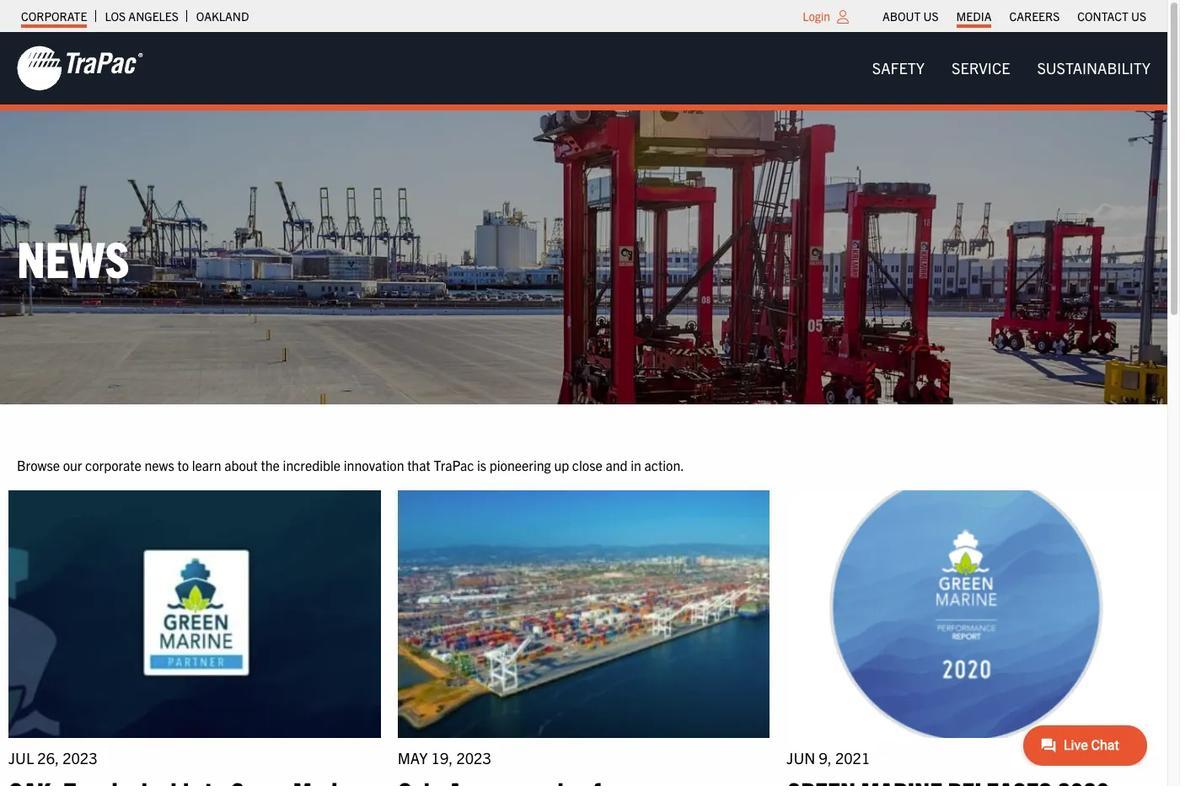 Task type: locate. For each thing, give the bounding box(es) containing it.
the
[[261, 458, 280, 474]]

2023
[[63, 749, 97, 769], [457, 749, 492, 769]]

9,
[[819, 749, 832, 769]]

action.
[[645, 458, 685, 474]]

menu bar containing about us
[[874, 4, 1156, 28]]

about
[[224, 458, 258, 474]]

2023 right 19,
[[457, 749, 492, 769]]

close
[[573, 458, 603, 474]]

1 horizontal spatial 2023
[[457, 749, 492, 769]]

is
[[477, 458, 487, 474]]

2023 right 26,
[[63, 749, 97, 769]]

menu bar containing safety
[[859, 51, 1165, 85]]

learn
[[192, 458, 221, 474]]

jun 9, 2021
[[787, 749, 871, 769]]

1 horizontal spatial us
[[1132, 8, 1147, 24]]

service link
[[939, 51, 1024, 85]]

jun
[[787, 749, 816, 769]]

0 horizontal spatial 2023
[[63, 749, 97, 769]]

0 vertical spatial menu bar
[[874, 4, 1156, 28]]

menu bar up the "service"
[[874, 4, 1156, 28]]

main content containing jul 26, 2023
[[0, 456, 1168, 787]]

contact
[[1078, 8, 1129, 24]]

2 us from the left
[[1132, 8, 1147, 24]]

main content
[[0, 456, 1168, 787]]

up
[[555, 458, 570, 474]]

may
[[398, 749, 428, 769]]

may 19, 2023 article
[[398, 491, 770, 787]]

0 horizontal spatial us
[[924, 8, 939, 24]]

and
[[606, 458, 628, 474]]

in
[[631, 458, 642, 474]]

careers
[[1010, 8, 1060, 24]]

menu bar down "careers"
[[859, 51, 1165, 85]]

1 us from the left
[[924, 8, 939, 24]]

us right 'contact'
[[1132, 8, 1147, 24]]

corporate image
[[17, 45, 143, 92]]

1 2023 from the left
[[63, 749, 97, 769]]

us
[[924, 8, 939, 24], [1132, 8, 1147, 24]]

jun 9, 2021 article
[[787, 491, 1160, 787]]

menu bar
[[874, 4, 1156, 28], [859, 51, 1165, 85]]

1 vertical spatial menu bar
[[859, 51, 1165, 85]]

26,
[[37, 749, 59, 769]]

news
[[17, 227, 130, 288]]

that
[[408, 458, 431, 474]]

oakland
[[196, 8, 249, 24]]

corporate link
[[21, 4, 87, 28]]

2021
[[836, 749, 871, 769]]

2 2023 from the left
[[457, 749, 492, 769]]

us right 'about'
[[924, 8, 939, 24]]

contact us link
[[1078, 4, 1147, 28]]

about
[[883, 8, 921, 24]]

corporate
[[21, 8, 87, 24]]



Task type: vqa. For each thing, say whether or not it's contained in the screenshot.
bottom 'Premium'
no



Task type: describe. For each thing, give the bounding box(es) containing it.
us for contact us
[[1132, 8, 1147, 24]]

about us link
[[883, 4, 939, 28]]

corporate
[[85, 458, 142, 474]]

jul
[[8, 749, 34, 769]]

angeles
[[129, 8, 179, 24]]

may 19, 2023
[[398, 749, 492, 769]]

incredible
[[283, 458, 341, 474]]

contact us
[[1078, 8, 1147, 24]]

los
[[105, 8, 126, 24]]

19,
[[432, 749, 453, 769]]

innovation
[[344, 458, 404, 474]]

about us
[[883, 8, 939, 24]]

our
[[63, 458, 82, 474]]

sustainability link
[[1024, 51, 1165, 85]]

light image
[[838, 10, 849, 24]]

login link
[[803, 8, 831, 24]]

media
[[957, 8, 992, 24]]

browse our corporate news to learn about the incredible innovation that trapac is pioneering up close and in action.
[[17, 458, 685, 474]]

careers link
[[1010, 4, 1060, 28]]

media link
[[957, 4, 992, 28]]

browse
[[17, 458, 60, 474]]

pioneering
[[490, 458, 551, 474]]

safety
[[873, 58, 925, 78]]

safety link
[[859, 51, 939, 85]]

jul 26, 2023
[[8, 749, 97, 769]]

to
[[177, 458, 189, 474]]

los angeles
[[105, 8, 179, 24]]

news
[[145, 458, 174, 474]]

us for about us
[[924, 8, 939, 24]]

trapac
[[434, 458, 474, 474]]

service
[[952, 58, 1011, 78]]

jul 26, 2023 article
[[8, 491, 381, 787]]

2023 for jul 26, 2023
[[63, 749, 97, 769]]

los angeles link
[[105, 4, 179, 28]]

sustainability
[[1038, 58, 1151, 78]]

oakland link
[[196, 4, 249, 28]]

login
[[803, 8, 831, 24]]

2023 for may 19, 2023
[[457, 749, 492, 769]]



